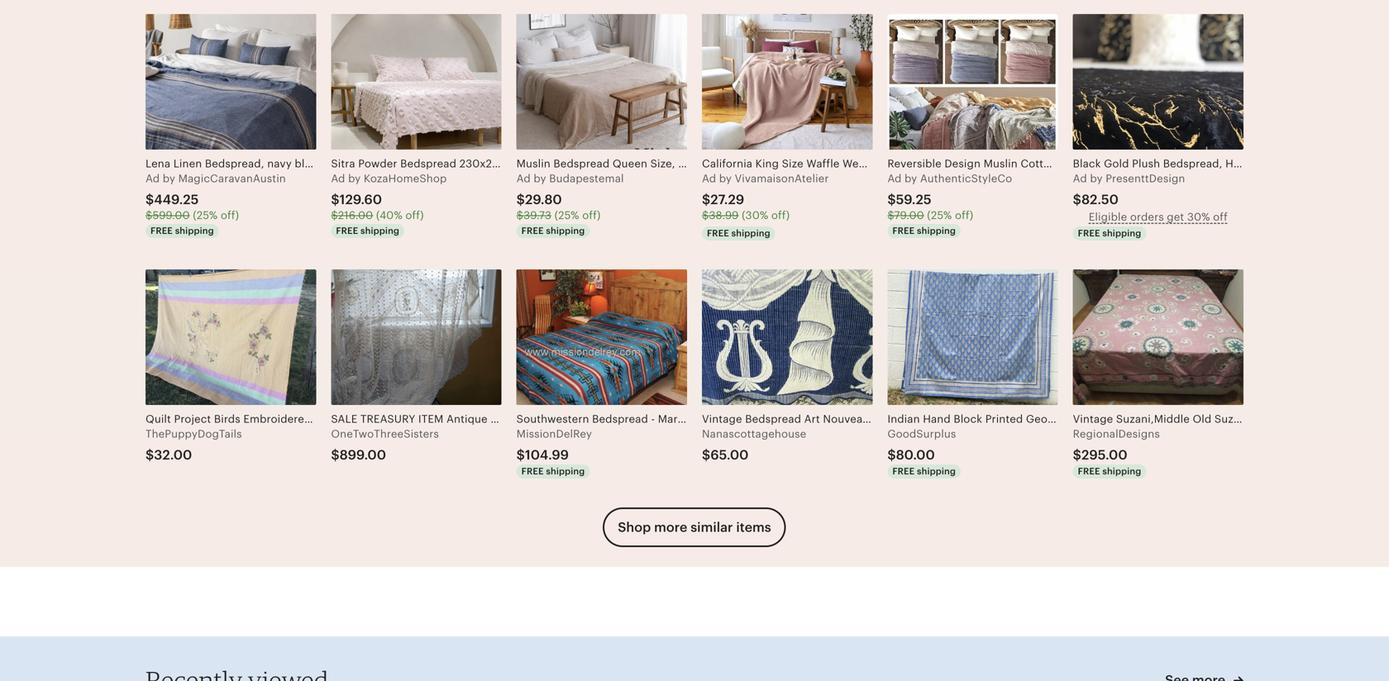 Task type: locate. For each thing, give the bounding box(es) containing it.
1 d from the left
[[153, 173, 160, 185]]

(25% inside a d b y magiccaravanaustin $ 449.25 $ 599.00 (25% off) free shipping
[[193, 209, 218, 221]]

shipping down 295.00
[[1102, 466, 1141, 477]]

off) down the magiccaravanaustin
[[221, 209, 239, 221]]

sitra powder bedspread 230x250 2 pillows 50x70, bedspread,bed cover, stylish bedspread, vintage bedspread, cotton bedspread,modern design image
[[331, 14, 502, 150]]

5 d from the left
[[895, 173, 902, 185]]

a for 29.80
[[516, 173, 524, 185]]

y inside a d b y budapestemal $ 29.80 $ 39.73 (25% off) free shipping
[[540, 173, 546, 185]]

y
[[169, 173, 175, 185], [355, 173, 361, 185], [540, 173, 546, 185], [726, 173, 732, 185], [911, 173, 917, 185], [1097, 173, 1103, 185]]

2 (25% from the left
[[554, 209, 579, 221]]

shop more similar items link
[[603, 508, 786, 547]]

1 (25% from the left
[[193, 209, 218, 221]]

shipping inside indian hand block printed geometric bedspread goodsurplus $ 80.00 free shipping
[[917, 466, 956, 477]]

4 d from the left
[[709, 173, 716, 185]]

vintage bedspread art nouveau royal blue and white single size spread great for door drape reversible portiere summer bedspread image
[[702, 270, 873, 405]]

(25% down 59.25
[[927, 209, 952, 221]]

(25% inside a d b y budapestemal $ 29.80 $ 39.73 (25% off) free shipping
[[554, 209, 579, 221]]

shipping inside a d b y kozahomeshop $ 129.60 $ 216.00 (40% off) free shipping
[[361, 226, 399, 236]]

a up 79.00
[[887, 173, 895, 185]]

d
[[153, 173, 160, 185], [338, 173, 345, 185], [524, 173, 531, 185], [709, 173, 716, 185], [895, 173, 902, 185], [1080, 173, 1087, 185]]

y for 449.25
[[169, 173, 175, 185]]

b inside a d b y kozahomeshop $ 129.60 $ 216.00 (40% off) free shipping
[[348, 173, 355, 185]]

2 off) from the left
[[405, 209, 424, 221]]

b inside a d b y magiccaravanaustin $ 449.25 $ 599.00 (25% off) free shipping
[[163, 173, 170, 185]]

shipping inside a d b y budapestemal $ 29.80 $ 39.73 (25% off) free shipping
[[546, 226, 585, 236]]

y up 29.80
[[540, 173, 546, 185]]

sale treasury item antique exquisite ecru french normandy lace bedspread coverlet panel drape very large image
[[331, 270, 502, 405]]

a left presenttdesign
[[1073, 173, 1080, 185]]

off) for 449.25
[[221, 209, 239, 221]]

shipping down 79.00
[[917, 226, 956, 236]]

bedspread up regionaldesigns
[[1084, 413, 1141, 425]]

b inside a d b y authenticstyleco $ 59.25 $ 79.00 (25% off) free shipping
[[905, 173, 912, 185]]

59.25
[[896, 192, 932, 207]]

d up 82.50
[[1080, 173, 1087, 185]]

a inside a d b y presenttdesign $ 82.50 eligible orders get 30% off free shipping
[[1073, 173, 1080, 185]]

80.00
[[896, 448, 935, 462]]

free down 39.73
[[521, 226, 544, 236]]

a for 82.50
[[1073, 173, 1080, 185]]

0 horizontal spatial bedspread
[[592, 413, 648, 425]]

y up 82.50
[[1097, 173, 1103, 185]]

off) for 27.29
[[771, 209, 790, 221]]

(25% down 449.25
[[193, 209, 218, 221]]

onetwothreesisters
[[331, 428, 439, 440]]

5 y from the left
[[911, 173, 917, 185]]

3 a from the left
[[516, 173, 524, 185]]

5 off) from the left
[[955, 209, 973, 221]]

3 (25% from the left
[[927, 209, 952, 221]]

(25% for 449.25
[[193, 209, 218, 221]]

free inside 'a d b y vivamaisonatelier $ 27.29 $ 38.99 (30% off) free shipping'
[[707, 228, 729, 239]]

b up 129.60
[[348, 173, 355, 185]]

quilt project birds embroidered 1950 pastel image
[[146, 270, 316, 405]]

2 horizontal spatial (25%
[[927, 209, 952, 221]]

free down 216.00
[[336, 226, 358, 236]]

shipping down (40%
[[361, 226, 399, 236]]

d for 129.60
[[338, 173, 345, 185]]

d for 82.50
[[1080, 173, 1087, 185]]

y up 59.25
[[911, 173, 917, 185]]

shipping down 104.99
[[546, 466, 585, 477]]

shipping down '599.00' in the top of the page
[[175, 226, 214, 236]]

6 b from the left
[[1090, 173, 1097, 185]]

y for 27.29
[[726, 173, 732, 185]]

b inside a d b y budapestemal $ 29.80 $ 39.73 (25% off) free shipping
[[534, 173, 541, 185]]

off)
[[221, 209, 239, 221], [405, 209, 424, 221], [582, 209, 601, 221], [771, 209, 790, 221], [955, 209, 973, 221]]

quilt project birds embroidered 1950 pastel thepuppydogtails $ 32.00
[[146, 413, 374, 462]]

$
[[146, 192, 154, 207], [331, 192, 340, 207], [516, 192, 525, 207], [702, 192, 710, 207], [887, 192, 896, 207], [1073, 192, 1081, 207], [146, 209, 152, 221], [331, 209, 338, 221], [516, 209, 523, 221], [702, 209, 709, 221], [887, 209, 894, 221], [146, 448, 154, 462], [331, 448, 340, 462], [516, 448, 525, 462], [702, 448, 710, 462], [887, 448, 896, 462], [1073, 448, 1081, 462]]

(25% down 29.80
[[554, 209, 579, 221]]

off) inside a d b y budapestemal $ 29.80 $ 39.73 (25% off) free shipping
[[582, 209, 601, 221]]

1 horizontal spatial bedspread
[[1084, 413, 1141, 425]]

orders
[[1130, 211, 1164, 223]]

129.60
[[340, 192, 382, 207]]

bedspread
[[592, 413, 648, 425], [1084, 413, 1141, 425]]

y for 29.80
[[540, 173, 546, 185]]

vivamaisonatelier
[[735, 173, 829, 185]]

d inside a d b y magiccaravanaustin $ 449.25 $ 599.00 (25% off) free shipping
[[153, 173, 160, 185]]

hand
[[923, 413, 951, 425]]

449.25
[[154, 192, 199, 207]]

a for 449.25
[[146, 173, 153, 185]]

d up 29.80
[[524, 173, 531, 185]]

free
[[150, 226, 173, 236], [336, 226, 358, 236], [521, 226, 544, 236], [892, 226, 915, 236], [707, 228, 729, 239], [1078, 228, 1100, 239], [521, 466, 544, 477], [892, 466, 915, 477], [1078, 466, 1100, 477]]

shipping inside 'a d b y vivamaisonatelier $ 27.29 $ 38.99 (30% off) free shipping'
[[731, 228, 770, 239]]

free inside a d b y magiccaravanaustin $ 449.25 $ 599.00 (25% off) free shipping
[[150, 226, 173, 236]]

off) inside a d b y magiccaravanaustin $ 449.25 $ 599.00 (25% off) free shipping
[[221, 209, 239, 221]]

birds
[[214, 413, 240, 425]]

4 off) from the left
[[771, 209, 790, 221]]

b up 449.25
[[163, 173, 170, 185]]

a d b y budapestemal $ 29.80 $ 39.73 (25% off) free shipping
[[516, 173, 624, 236]]

(25%
[[193, 209, 218, 221], [554, 209, 579, 221], [927, 209, 952, 221]]

a d b y presenttdesign $ 82.50 eligible orders get 30% off free shipping
[[1073, 173, 1228, 239]]

y inside a d b y presenttdesign $ 82.50 eligible orders get 30% off free shipping
[[1097, 173, 1103, 185]]

1 off) from the left
[[221, 209, 239, 221]]

3 off) from the left
[[582, 209, 601, 221]]

2 d from the left
[[338, 173, 345, 185]]

free down '599.00' in the top of the page
[[150, 226, 173, 236]]

a d b y kozahomeshop $ 129.60 $ 216.00 (40% off) free shipping
[[331, 173, 447, 236]]

$ inside nanascottagehouse $ 65.00
[[702, 448, 710, 462]]

y inside a d b y kozahomeshop $ 129.60 $ 216.00 (40% off) free shipping
[[355, 173, 361, 185]]

b up the 27.29
[[719, 173, 726, 185]]

printed
[[985, 413, 1023, 425]]

(25% inside a d b y authenticstyleco $ 59.25 $ 79.00 (25% off) free shipping
[[927, 209, 952, 221]]

a d b y authenticstyleco $ 59.25 $ 79.00 (25% off) free shipping
[[887, 173, 1012, 236]]

d up 59.25
[[895, 173, 902, 185]]

1 b from the left
[[163, 173, 170, 185]]

off) inside a d b y authenticstyleco $ 59.25 $ 79.00 (25% off) free shipping
[[955, 209, 973, 221]]

off) right (40%
[[405, 209, 424, 221]]

y up 129.60
[[355, 173, 361, 185]]

b
[[163, 173, 170, 185], [348, 173, 355, 185], [534, 173, 541, 185], [719, 173, 726, 185], [905, 173, 912, 185], [1090, 173, 1097, 185]]

39.73
[[523, 209, 551, 221]]

d inside a d b y authenticstyleco $ 59.25 $ 79.00 (25% off) free shipping
[[895, 173, 902, 185]]

3 d from the left
[[524, 173, 531, 185]]

a up 39.73
[[516, 173, 524, 185]]

b inside 'a d b y vivamaisonatelier $ 27.29 $ 38.99 (30% off) free shipping'
[[719, 173, 726, 185]]

free down 295.00
[[1078, 466, 1100, 477]]

bedspread left -
[[592, 413, 648, 425]]

shipping
[[175, 226, 214, 236], [361, 226, 399, 236], [546, 226, 585, 236], [917, 226, 956, 236], [731, 228, 770, 239], [1102, 228, 1141, 239], [546, 466, 585, 477], [917, 466, 956, 477], [1102, 466, 1141, 477]]

y up 449.25
[[169, 173, 175, 185]]

b for 27.29
[[719, 173, 726, 185]]

b up 29.80
[[534, 173, 541, 185]]

free down 104.99
[[521, 466, 544, 477]]

free down the 80.00 on the bottom right
[[892, 466, 915, 477]]

6 y from the left
[[1097, 173, 1103, 185]]

shipping down the 80.00 on the bottom right
[[917, 466, 956, 477]]

quilt
[[146, 413, 171, 425]]

a for 59.25
[[887, 173, 895, 185]]

4 y from the left
[[726, 173, 732, 185]]

missiondelrey
[[516, 428, 592, 440]]

more
[[654, 520, 687, 535]]

1 a from the left
[[146, 173, 153, 185]]

0 horizontal spatial (25%
[[193, 209, 218, 221]]

a up 38.99
[[702, 173, 709, 185]]

free inside indian hand block printed geometric bedspread goodsurplus $ 80.00 free shipping
[[892, 466, 915, 477]]

off
[[1213, 211, 1228, 223]]

599.00
[[152, 209, 190, 221]]

3 b from the left
[[534, 173, 541, 185]]

5 b from the left
[[905, 173, 912, 185]]

2 b from the left
[[348, 173, 355, 185]]

6 d from the left
[[1080, 173, 1087, 185]]

indian
[[887, 413, 920, 425]]

b for 129.60
[[348, 173, 355, 185]]

shipping down 39.73
[[546, 226, 585, 236]]

muslin bedspread queen size, lightweight summer bed spread, queen cotton coverlet, super soft throw blanket, king muslin bed cover image
[[516, 14, 687, 150]]

block
[[954, 413, 982, 425]]

d up the 27.29
[[709, 173, 716, 185]]

1 horizontal spatial (25%
[[554, 209, 579, 221]]

y for 59.25
[[911, 173, 917, 185]]

d up 129.60
[[338, 173, 345, 185]]

y inside a d b y authenticstyleco $ 59.25 $ 79.00 (25% off) free shipping
[[911, 173, 917, 185]]

geometric
[[1026, 413, 1082, 425]]

shipping inside a d b y presenttdesign $ 82.50 eligible orders get 30% off free shipping
[[1102, 228, 1141, 239]]

project
[[174, 413, 211, 425]]

off) inside 'a d b y vivamaisonatelier $ 27.29 $ 38.99 (30% off) free shipping'
[[771, 209, 790, 221]]

3 y from the left
[[540, 173, 546, 185]]

shipping down (30%
[[731, 228, 770, 239]]

y inside a d b y magiccaravanaustin $ 449.25 $ 599.00 (25% off) free shipping
[[169, 173, 175, 185]]

pastel
[[342, 413, 374, 425]]

1 bedspread from the left
[[592, 413, 648, 425]]

free down 38.99
[[707, 228, 729, 239]]

shipping inside regionaldesigns $ 295.00 free shipping
[[1102, 466, 1141, 477]]

d inside a d b y presenttdesign $ 82.50 eligible orders get 30% off free shipping
[[1080, 173, 1087, 185]]

2 bedspread from the left
[[1084, 413, 1141, 425]]

b inside a d b y presenttdesign $ 82.50 eligible orders get 30% off free shipping
[[1090, 173, 1097, 185]]

a up 216.00
[[331, 173, 338, 185]]

b up 59.25
[[905, 173, 912, 185]]

items
[[736, 520, 771, 535]]

4 b from the left
[[719, 173, 726, 185]]

a
[[146, 173, 153, 185], [331, 173, 338, 185], [516, 173, 524, 185], [702, 173, 709, 185], [887, 173, 895, 185], [1073, 173, 1080, 185]]

2 a from the left
[[331, 173, 338, 185]]

b for 29.80
[[534, 173, 541, 185]]

d inside 'a d b y vivamaisonatelier $ 27.29 $ 38.99 (30% off) free shipping'
[[709, 173, 716, 185]]

6 a from the left
[[1073, 173, 1080, 185]]

1 y from the left
[[169, 173, 175, 185]]

a inside a d b y authenticstyleco $ 59.25 $ 79.00 (25% off) free shipping
[[887, 173, 895, 185]]

free down eligible on the top right
[[1078, 228, 1100, 239]]

79.00
[[894, 209, 924, 221]]

d up 449.25
[[153, 173, 160, 185]]

off) right (30%
[[771, 209, 790, 221]]

shop
[[618, 520, 651, 535]]

free inside a d b y budapestemal $ 29.80 $ 39.73 (25% off) free shipping
[[521, 226, 544, 236]]

$ inside onetwothreesisters $ 899.00
[[331, 448, 340, 462]]

d for 59.25
[[895, 173, 902, 185]]

shipping down eligible on the top right
[[1102, 228, 1141, 239]]

embroidered
[[243, 413, 311, 425]]

a inside 'a d b y vivamaisonatelier $ 27.29 $ 38.99 (30% off) free shipping'
[[702, 173, 709, 185]]

off) inside a d b y kozahomeshop $ 129.60 $ 216.00 (40% off) free shipping
[[405, 209, 424, 221]]

899.00
[[340, 448, 386, 462]]

off) down authenticstyleco
[[955, 209, 973, 221]]

d inside a d b y kozahomeshop $ 129.60 $ 216.00 (40% off) free shipping
[[338, 173, 345, 185]]

y inside 'a d b y vivamaisonatelier $ 27.29 $ 38.99 (30% off) free shipping'
[[726, 173, 732, 185]]

y up the 27.29
[[726, 173, 732, 185]]

(25% for 59.25
[[927, 209, 952, 221]]

5 a from the left
[[887, 173, 895, 185]]

bedspread inside indian hand block printed geometric bedspread goodsurplus $ 80.00 free shipping
[[1084, 413, 1141, 425]]

4 a from the left
[[702, 173, 709, 185]]

free down 79.00
[[892, 226, 915, 236]]

b up 82.50
[[1090, 173, 1097, 185]]

authenticstyleco
[[920, 173, 1012, 185]]

a inside a d b y magiccaravanaustin $ 449.25 $ 599.00 (25% off) free shipping
[[146, 173, 153, 185]]

a inside a d b y budapestemal $ 29.80 $ 39.73 (25% off) free shipping
[[516, 173, 524, 185]]

a up '599.00' in the top of the page
[[146, 173, 153, 185]]

a inside a d b y kozahomeshop $ 129.60 $ 216.00 (40% off) free shipping
[[331, 173, 338, 185]]

shop more similar items
[[618, 520, 771, 535]]

d inside a d b y budapestemal $ 29.80 $ 39.73 (25% off) free shipping
[[524, 173, 531, 185]]

a for 27.29
[[702, 173, 709, 185]]

off) down "budapestemal"
[[582, 209, 601, 221]]

2 y from the left
[[355, 173, 361, 185]]

free inside a d b y authenticstyleco $ 59.25 $ 79.00 (25% off) free shipping
[[892, 226, 915, 236]]

y for 129.60
[[355, 173, 361, 185]]



Task type: vqa. For each thing, say whether or not it's contained in the screenshot.
Birds at the left bottom of page
yes



Task type: describe. For each thing, give the bounding box(es) containing it.
indian hand block printed geometric bedspread goodsurplus $ 80.00 free shipping
[[887, 413, 1141, 477]]

(25% for 29.80
[[554, 209, 579, 221]]

216.00
[[338, 209, 373, 221]]

1950
[[314, 413, 339, 425]]

free inside a d b y presenttdesign $ 82.50 eligible orders get 30% off free shipping
[[1078, 228, 1100, 239]]

$ inside indian hand block printed geometric bedspread goodsurplus $ 80.00 free shipping
[[887, 448, 896, 462]]

y for 82.50
[[1097, 173, 1103, 185]]

lena linen bedspread,  navy blue bedspread, softened linen bed cover, bed quilt, beige bed cover, linen bed throw image
[[146, 14, 316, 150]]

-
[[651, 413, 655, 425]]

104.99
[[525, 448, 569, 462]]

magiccaravanaustin
[[178, 173, 286, 185]]

maricopa
[[658, 413, 707, 425]]

reversible design muslin cotton bedspread, woven boho blanket, breathable comfy blanket image
[[887, 14, 1058, 150]]

california king size waffle weave throw blanket, elegant cotton reversible bedspreads, perfect for all bed sizes, ideal housewarming gift image
[[702, 14, 873, 150]]

27.29
[[710, 192, 744, 207]]

a d b y vivamaisonatelier $ 27.29 $ 38.99 (30% off) free shipping
[[702, 173, 829, 239]]

d for 29.80
[[524, 173, 531, 185]]

eligible orders get 30% off button
[[1073, 209, 1244, 225]]

similar
[[691, 520, 733, 535]]

82.50
[[1081, 192, 1119, 207]]

shipping inside southwestern bedspread - maricopa missiondelrey $ 104.99 free shipping
[[546, 466, 585, 477]]

b for 449.25
[[163, 173, 170, 185]]

thepuppydogtails
[[146, 428, 242, 440]]

get
[[1167, 211, 1184, 223]]

$ inside southwestern bedspread - maricopa missiondelrey $ 104.99 free shipping
[[516, 448, 525, 462]]

kozahomeshop
[[364, 173, 447, 185]]

d for 27.29
[[709, 173, 716, 185]]

vintage suzani,middle old suzani,needlework suzani bedding,suzani bedspread, 9'3 feet x 7'1 feet,284 cm x 218 cm no:1110 ,free shipping image
[[1073, 270, 1244, 405]]

a for 129.60
[[331, 173, 338, 185]]

southwestern bedspread - maricopa image
[[516, 270, 687, 405]]

southwestern bedspread - maricopa missiondelrey $ 104.99 free shipping
[[516, 413, 707, 477]]

bedspread inside southwestern bedspread - maricopa missiondelrey $ 104.99 free shipping
[[592, 413, 648, 425]]

off) for 29.80
[[582, 209, 601, 221]]

free inside southwestern bedspread - maricopa missiondelrey $ 104.99 free shipping
[[521, 466, 544, 477]]

$ inside "quilt project birds embroidered 1950 pastel thepuppydogtails $ 32.00"
[[146, 448, 154, 462]]

free inside regionaldesigns $ 295.00 free shipping
[[1078, 466, 1100, 477]]

65.00
[[710, 448, 749, 462]]

shipping inside a d b y authenticstyleco $ 59.25 $ 79.00 (25% off) free shipping
[[917, 226, 956, 236]]

regionaldesigns $ 295.00 free shipping
[[1073, 428, 1160, 477]]

30%
[[1187, 211, 1210, 223]]

(40%
[[376, 209, 402, 221]]

295.00
[[1081, 448, 1128, 462]]

onetwothreesisters $ 899.00
[[331, 428, 439, 462]]

b for 82.50
[[1090, 173, 1097, 185]]

38.99
[[709, 209, 739, 221]]

nanascottagehouse
[[702, 428, 806, 440]]

$ inside regionaldesigns $ 295.00 free shipping
[[1073, 448, 1081, 462]]

indian hand block printed geometric bedspread image
[[887, 270, 1058, 405]]

off) for 59.25
[[955, 209, 973, 221]]

black gold plush bedspread, handmade quilt, plush cover, bed throw, sofa blanket, plush cover,bedroom,home decorative, quilt for living room image
[[1073, 14, 1244, 150]]

d for 449.25
[[153, 173, 160, 185]]

budapestemal
[[549, 173, 624, 185]]

(30%
[[742, 209, 768, 221]]

free inside a d b y kozahomeshop $ 129.60 $ 216.00 (40% off) free shipping
[[336, 226, 358, 236]]

b for 59.25
[[905, 173, 912, 185]]

regionaldesigns
[[1073, 428, 1160, 440]]

presenttdesign
[[1106, 173, 1185, 185]]

29.80
[[525, 192, 562, 207]]

eligible
[[1089, 211, 1127, 223]]

nanascottagehouse $ 65.00
[[702, 428, 806, 462]]

goodsurplus
[[887, 428, 956, 440]]

a d b y magiccaravanaustin $ 449.25 $ 599.00 (25% off) free shipping
[[146, 173, 286, 236]]

$ inside a d b y presenttdesign $ 82.50 eligible orders get 30% off free shipping
[[1073, 192, 1081, 207]]

32.00
[[154, 448, 192, 462]]

southwestern
[[516, 413, 589, 425]]

shipping inside a d b y magiccaravanaustin $ 449.25 $ 599.00 (25% off) free shipping
[[175, 226, 214, 236]]

off) for 129.60
[[405, 209, 424, 221]]



